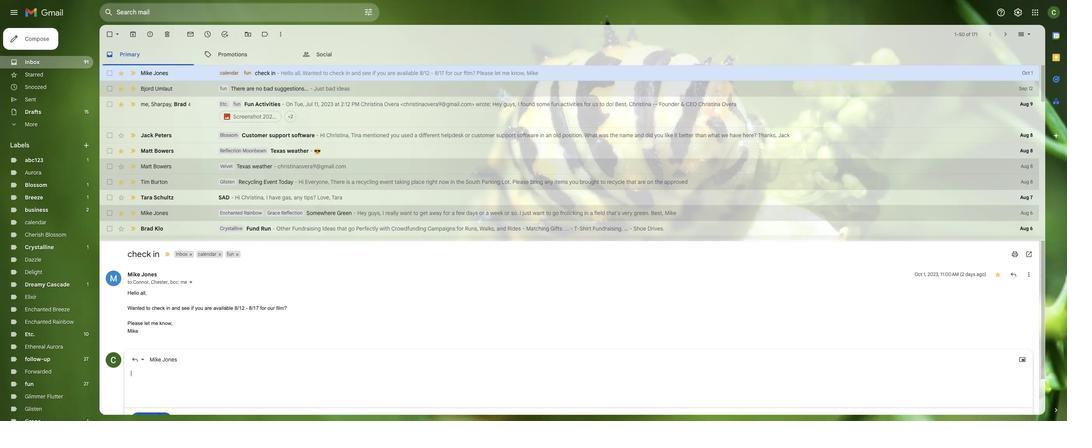 Task type: locate. For each thing, give the bounding box(es) containing it.
1 horizontal spatial any
[[545, 179, 554, 186]]

did
[[646, 132, 654, 139]]

abc123
[[25, 157, 43, 164]]

and down bcc:
[[172, 305, 180, 311]]

2 want from the left
[[533, 210, 545, 217]]

with
[[380, 225, 390, 232]]

1 vertical spatial enchanted
[[25, 306, 51, 313]]

weather down reflection moonbeam texas weather
[[252, 163, 273, 170]]

0 vertical spatial matt bowers
[[141, 147, 174, 154]]

1 support from the left
[[269, 132, 290, 139]]

and down social tab
[[352, 70, 361, 77]]

1 vertical spatial etc.
[[25, 331, 35, 338]]

2 row from the top
[[100, 81, 1040, 96]]

None checkbox
[[106, 85, 114, 93], [106, 100, 114, 108], [106, 163, 114, 170], [106, 178, 114, 186], [106, 194, 114, 202], [106, 209, 114, 217], [106, 85, 114, 93], [106, 100, 114, 108], [106, 163, 114, 170], [106, 178, 114, 186], [106, 194, 114, 202], [106, 209, 114, 217]]

crystalline inside crystalline fund run - other fundraising ideas that go perfectly with crowdfunding campaigns for runs, walks, and rides - matching gifts. ... - t-shirt fundraising. ... - shoe drives.
[[220, 226, 243, 231]]

labels heading
[[10, 142, 82, 149]]

crystalline for crystalline fund run - other fundraising ideas that go perfectly with crowdfunding campaigns for runs, walks, and rides - matching gifts. ... - t-shirt fundraising. ... - shoe drives.
[[220, 226, 243, 231]]

,
[[148, 101, 150, 108], [171, 101, 173, 108], [149, 279, 150, 285], [168, 279, 169, 285]]

wanted
[[303, 70, 322, 77], [128, 305, 145, 311]]

0 vertical spatial matt
[[141, 147, 153, 154]]

0 vertical spatial wanted
[[303, 70, 322, 77]]

1 horizontal spatial that
[[627, 179, 637, 186]]

love,
[[318, 194, 331, 201]]

inbox for inbox button
[[176, 251, 188, 257]]

inbox inside button
[[176, 251, 188, 257]]

primary
[[120, 51, 140, 58]]

... left shoe
[[625, 225, 629, 232]]

1 horizontal spatial want
[[533, 210, 545, 217]]

wanted inside row
[[303, 70, 322, 77]]

2 horizontal spatial christina
[[699, 101, 721, 108]]

matt
[[141, 147, 153, 154], [141, 163, 152, 170]]

1 vertical spatial there
[[331, 179, 345, 186]]

christina, left tina
[[327, 132, 350, 139]]

want
[[400, 210, 412, 217], [533, 210, 545, 217]]

glimmer flutter
[[25, 393, 63, 400]]

enchanted
[[220, 210, 243, 216], [25, 306, 51, 313], [25, 319, 51, 326]]

0 horizontal spatial our
[[268, 305, 275, 311]]

tara down "tim"
[[141, 194, 153, 201]]

oct up the sep 12 at top right
[[1023, 70, 1031, 76]]

any right gas, on the left of page
[[294, 194, 303, 201]]

1 horizontal spatial days
[[966, 272, 976, 277]]

calendar for calendar link
[[25, 219, 47, 226]]

cherish
[[25, 231, 44, 238]]

in right now
[[451, 179, 455, 186]]

let up fun activities - on tue, jul 11, 2023 at 2:12 pm christina overa <christinaovera9@gmail.com> wrote: hey guys, i found some fun activities for us to do! best, christina -- founder & ceo christina overa
[[495, 70, 501, 77]]

aug 8 for christinaovera9@gmail.com
[[1022, 163, 1034, 169]]

weather left the 😎 icon
[[287, 147, 309, 154]]

gmail image
[[25, 5, 67, 20]]

2 horizontal spatial or
[[505, 210, 510, 217]]

we
[[722, 132, 729, 139]]

support right customer
[[497, 132, 516, 139]]

1 horizontal spatial etc.
[[220, 101, 228, 107]]

hi right today
[[299, 179, 304, 186]]

texas
[[271, 147, 286, 154], [237, 163, 251, 170]]

connor
[[133, 279, 149, 285]]

6 row from the top
[[100, 159, 1040, 174]]

to right us
[[600, 101, 605, 108]]

0 vertical spatial christina,
[[327, 132, 350, 139]]

inbox up starred link
[[25, 59, 40, 66]]

days right few
[[467, 210, 478, 217]]

blossom inside the blossom customer support software - hi christina, tina mentioned you used a different helpdesk or customer support software in an old position. what was the name and did you like it better than what we have here? thanks, jack
[[220, 132, 238, 138]]

support
[[269, 132, 290, 139], [497, 132, 516, 139]]

have left gas, on the left of page
[[269, 194, 281, 201]]

2 27 from the top
[[84, 381, 89, 387]]

enchanted rainbow inside labels navigation
[[25, 319, 74, 326]]

crystalline
[[220, 226, 243, 231], [25, 244, 54, 251]]

1 horizontal spatial aurora
[[47, 344, 63, 351]]

please up wrote: on the top
[[477, 70, 494, 77]]

me
[[503, 70, 510, 77], [141, 101, 148, 108], [181, 279, 187, 285], [151, 321, 158, 326]]

1 8 from the top
[[1031, 132, 1034, 138]]

please right lot.
[[513, 179, 529, 186]]

1 27 from the top
[[84, 356, 89, 362]]

tab list
[[1046, 25, 1068, 393], [100, 44, 1046, 65]]

here?
[[743, 132, 757, 139]]

mike right green.
[[665, 210, 677, 217]]

burton
[[151, 179, 168, 186]]

1 horizontal spatial tara
[[332, 194, 343, 201]]

calendar
[[220, 70, 239, 76], [25, 219, 47, 226], [198, 251, 217, 257]]

2 overa from the left
[[722, 101, 737, 108]]

0 vertical spatial 27
[[84, 356, 89, 362]]

4 row from the top
[[100, 128, 1040, 143]]

reflection up velvet
[[220, 148, 242, 154]]

0 horizontal spatial texas
[[237, 163, 251, 170]]

oct for oct 1
[[1023, 70, 1031, 76]]

bad right the no
[[264, 85, 273, 92]]

jack right thanks, at right
[[779, 132, 790, 139]]

0 vertical spatial if
[[373, 70, 376, 77]]

fun right 'some'
[[552, 101, 560, 108]]

calendar inside button
[[198, 251, 217, 257]]

1 horizontal spatial overa
[[722, 101, 737, 108]]

matt up "tim"
[[141, 163, 152, 170]]

please down hello all,
[[128, 321, 143, 326]]

see
[[362, 70, 371, 77], [182, 305, 190, 311]]

etc. left fun
[[220, 101, 228, 107]]

crystalline for crystalline
[[25, 244, 54, 251]]

overa
[[385, 101, 399, 108], [722, 101, 737, 108]]

1 vertical spatial please
[[513, 179, 529, 186]]

available
[[397, 70, 419, 77], [213, 305, 233, 311]]

bowers
[[154, 147, 174, 154], [153, 163, 172, 170]]

calendar left fun button
[[198, 251, 217, 257]]

delete image
[[163, 30, 171, 38]]

None search field
[[100, 3, 380, 22]]

etc. up ethereal
[[25, 331, 35, 338]]

7
[[1031, 195, 1034, 200]]

1 for blossom
[[87, 182, 89, 188]]

0 horizontal spatial know,
[[160, 321, 173, 326]]

just
[[523, 210, 532, 217]]

0 vertical spatial blossom
[[220, 132, 238, 138]]

klo
[[155, 225, 163, 232]]

sent link
[[25, 96, 36, 103]]

hi for hi everyone, there is a recycling event taking place right now in the south parking lot. please bring any items you brought to recycle that are on the approved
[[299, 179, 304, 186]]

1 for crystalline
[[87, 244, 89, 250]]

3 8 from the top
[[1031, 163, 1034, 169]]

starred image
[[995, 271, 1003, 279]]

a left field
[[590, 210, 593, 217]]

0 vertical spatial please
[[477, 70, 494, 77]]

see down 'show details' icon
[[182, 305, 190, 311]]

christina left the founder
[[630, 101, 652, 108]]

0 vertical spatial brad
[[174, 101, 187, 108]]

toggle split pane mode image
[[1018, 30, 1026, 38]]

enchanted for enchanted breeze link
[[25, 306, 51, 313]]

see down social tab
[[362, 70, 371, 77]]

0 horizontal spatial bad
[[264, 85, 273, 92]]

christina right ceo
[[699, 101, 721, 108]]

1 vertical spatial enchanted rainbow
[[25, 319, 74, 326]]

guys, inside cell
[[504, 101, 517, 108]]

1 horizontal spatial oct
[[1023, 70, 1031, 76]]

jones up to connor , chester , bcc: me
[[141, 271, 157, 278]]

a right is
[[352, 179, 355, 186]]

2 bad from the left
[[326, 85, 336, 92]]

customer
[[472, 132, 495, 139]]

calendar inside labels navigation
[[25, 219, 47, 226]]

overa down check in - hello all, wanted to check in and see if you are available 8/12 - 8/17 for our film? please let me know, mike
[[385, 101, 399, 108]]

to
[[323, 70, 328, 77], [600, 101, 605, 108], [601, 179, 606, 186], [414, 210, 419, 217], [546, 210, 552, 217], [128, 279, 132, 285], [146, 305, 150, 311]]

show details image
[[189, 280, 193, 285]]

1 horizontal spatial all,
[[295, 70, 302, 77]]

3 christina from the left
[[699, 101, 721, 108]]

reflection
[[220, 148, 242, 154], [281, 210, 303, 216]]

2 tara from the left
[[332, 194, 343, 201]]

brad
[[174, 101, 187, 108], [141, 225, 153, 232]]

guys, left found
[[504, 101, 517, 108]]

snooze image
[[204, 30, 212, 38]]

enchanted inside check in main content
[[220, 210, 243, 216]]

1 vertical spatial film?
[[276, 305, 287, 311]]

to left recycle
[[601, 179, 606, 186]]

taking
[[395, 179, 410, 186]]

to inside cell
[[600, 101, 605, 108]]

activities
[[255, 101, 281, 108]]

1 horizontal spatial texas
[[271, 147, 286, 154]]

row containing brad klo
[[100, 221, 1040, 237]]

please for lot.
[[513, 179, 529, 186]]

rainbow inside labels navigation
[[53, 319, 74, 326]]

oct
[[1023, 70, 1031, 76], [915, 272, 923, 277]]

8
[[1031, 132, 1034, 138], [1031, 148, 1034, 154], [1031, 163, 1034, 169], [1031, 179, 1034, 185]]

1 horizontal spatial hi
[[299, 179, 304, 186]]

row containing jack peters
[[100, 128, 1040, 143]]

enchanted rainbow up the fund
[[220, 210, 262, 216]]

check up connor
[[128, 249, 151, 259]]

8 for hi everyone, there is a recycling event taking place right now in the south parking lot. please bring any items you brought to recycle that are on the approved
[[1031, 179, 1034, 185]]

jones right "type of response" image
[[162, 356, 177, 363]]

1 vertical spatial christina,
[[241, 194, 265, 201]]

jones up umlaut
[[153, 70, 168, 77]]

4 8 from the top
[[1031, 179, 1034, 185]]

1 horizontal spatial calendar
[[198, 251, 217, 257]]

promotions
[[218, 51, 247, 58]]

tara right love,
[[332, 194, 343, 201]]

0 vertical spatial aurora
[[25, 169, 41, 176]]

1 horizontal spatial bad
[[326, 85, 336, 92]]

1 horizontal spatial let
[[495, 70, 501, 77]]

row
[[100, 65, 1040, 81], [100, 81, 1040, 96], [100, 96, 1040, 128], [100, 128, 1040, 143], [100, 143, 1040, 159], [100, 159, 1040, 174], [100, 174, 1040, 190], [100, 190, 1040, 205], [100, 205, 1040, 221], [100, 221, 1040, 237], [100, 237, 1040, 252]]

2 ... from the left
[[625, 225, 629, 232]]

1 vertical spatial weather
[[252, 163, 273, 170]]

etc. inside cell
[[220, 101, 228, 107]]

bowers for texas
[[153, 163, 172, 170]]

a left week
[[486, 210, 489, 217]]

tim burton
[[141, 179, 168, 186]]

what
[[708, 132, 720, 139]]

rainbow
[[244, 210, 262, 216], [53, 319, 74, 326]]

1 vertical spatial reflection
[[281, 210, 303, 216]]

None checkbox
[[106, 30, 114, 38], [106, 69, 114, 77], [106, 131, 114, 139], [106, 147, 114, 155], [106, 225, 114, 233], [106, 30, 114, 38], [106, 69, 114, 77], [106, 131, 114, 139], [106, 147, 114, 155], [106, 225, 114, 233]]

calendar button
[[197, 251, 217, 258]]

0 horizontal spatial software
[[292, 132, 315, 139]]

the right on
[[655, 179, 663, 186]]

3 row from the top
[[100, 96, 1040, 128]]

settings image
[[1014, 8, 1024, 17]]

go left perfectly
[[349, 225, 355, 232]]

0 horizontal spatial christina
[[361, 101, 383, 108]]

go up the gifts.
[[553, 210, 559, 217]]

or left week
[[480, 210, 485, 217]]

50
[[960, 31, 966, 37]]

1 horizontal spatial 8/17
[[435, 70, 445, 77]]

0 horizontal spatial there
[[231, 85, 245, 92]]

sad
[[219, 194, 230, 201]]

1 horizontal spatial hello
[[281, 70, 294, 77]]

-
[[277, 70, 280, 77], [431, 70, 434, 77], [310, 85, 313, 92], [282, 101, 285, 108], [653, 101, 656, 108], [656, 101, 658, 108], [316, 132, 319, 139], [309, 147, 314, 154], [274, 163, 276, 170], [295, 179, 298, 186], [231, 194, 234, 201], [354, 210, 356, 217], [273, 225, 275, 232], [523, 225, 525, 232], [571, 225, 573, 232], [630, 225, 633, 232], [246, 305, 248, 311]]

somewhere
[[307, 210, 336, 217]]

mike jones
[[141, 70, 168, 77], [141, 210, 168, 217], [128, 271, 157, 278], [150, 356, 177, 363]]

oct inside cell
[[915, 272, 923, 277]]

glisten down velvet
[[220, 179, 235, 185]]

the left "south"
[[457, 179, 465, 186]]

days right (2
[[966, 272, 976, 277]]

0 vertical spatial hello
[[281, 70, 294, 77]]

glisten inside glisten recycling event today - hi everyone, there is a recycling event taking place right now in the south parking lot. please bring any items you brought to recycle that are on the approved
[[220, 179, 235, 185]]

1 vertical spatial calendar
[[25, 219, 47, 226]]

1 horizontal spatial enchanted rainbow
[[220, 210, 262, 216]]

grace reflection
[[268, 210, 303, 216]]

oct inside row
[[1023, 70, 1031, 76]]

1 want from the left
[[400, 210, 412, 217]]

bowers up burton
[[153, 163, 172, 170]]

2 jack from the left
[[779, 132, 790, 139]]

1 vertical spatial 8/12
[[235, 305, 245, 311]]

tab list containing primary
[[100, 44, 1046, 65]]

1 vertical spatial blossom
[[25, 182, 47, 189]]

mentioned
[[363, 132, 389, 139]]

1 christina from the left
[[361, 101, 383, 108]]

hello down connor
[[128, 290, 139, 296]]

christina right pm
[[361, 101, 383, 108]]

2 software from the left
[[518, 132, 539, 139]]

1 horizontal spatial the
[[610, 132, 619, 139]]

blossom
[[220, 132, 238, 138], [25, 182, 47, 189], [45, 231, 66, 238]]

grace
[[268, 210, 280, 216]]

1 vertical spatial crystalline
[[25, 244, 54, 251]]

wanted down hello all,
[[128, 305, 145, 311]]

fun up glimmer
[[25, 381, 34, 388]]

run
[[261, 225, 271, 232]]

i left found
[[518, 101, 520, 108]]

, down umlaut
[[171, 101, 173, 108]]

sent
[[25, 96, 36, 103]]

have right we
[[730, 132, 742, 139]]

let down hello all,
[[144, 321, 150, 326]]

some
[[537, 101, 550, 108]]

<christinaovera9@gmail.com>
[[401, 101, 475, 108]]

1 vertical spatial guys,
[[368, 210, 382, 217]]

overa up we
[[722, 101, 737, 108]]

enchanted up "etc." link
[[25, 319, 51, 326]]

best, right do!
[[616, 101, 628, 108]]

main menu image
[[9, 8, 19, 17]]

, left bcc:
[[168, 279, 169, 285]]

1 vertical spatial our
[[268, 305, 275, 311]]

1 horizontal spatial rainbow
[[244, 210, 262, 216]]

if down social tab
[[373, 70, 376, 77]]

rides
[[508, 225, 521, 232]]

1 vertical spatial rainbow
[[53, 319, 74, 326]]

0 horizontal spatial inbox
[[25, 59, 40, 66]]

glisten for glisten
[[25, 406, 42, 413]]

hi
[[320, 132, 325, 139], [299, 179, 304, 186], [235, 194, 240, 201]]

green
[[337, 210, 352, 217]]

0 horizontal spatial have
[[269, 194, 281, 201]]

jack left "peters"
[[141, 132, 153, 139]]

all, down connor
[[141, 290, 147, 296]]

1 horizontal spatial christina,
[[327, 132, 350, 139]]

or right helpdesk
[[465, 132, 471, 139]]

enchanted rainbow
[[220, 210, 262, 216], [25, 319, 74, 326]]

abc123 link
[[25, 157, 43, 164]]

mike inside please let me know, mike
[[128, 328, 138, 334]]

... left t- at the right bottom
[[565, 225, 570, 232]]

0 horizontal spatial hey
[[357, 210, 367, 217]]

blossom up crystalline link
[[45, 231, 66, 238]]

1 vertical spatial available
[[213, 305, 233, 311]]

1 inside row
[[1032, 70, 1034, 76]]

1 vertical spatial 8/17
[[249, 305, 259, 311]]

11,
[[314, 101, 320, 108]]

reflection moonbeam texas weather
[[220, 147, 309, 154]]

&
[[681, 101, 685, 108]]

elixir
[[25, 294, 37, 301]]

inbox inside labels navigation
[[25, 59, 40, 66]]

texas up recycling
[[237, 163, 251, 170]]

compose button
[[3, 28, 59, 50]]

breeze down blossom link
[[25, 194, 43, 201]]

parking
[[482, 179, 501, 186]]

please for film?
[[477, 70, 494, 77]]

matt bowers down 'jack peters'
[[141, 147, 174, 154]]

0 horizontal spatial best,
[[616, 101, 628, 108]]

cell
[[219, 100, 1001, 124]]

approved
[[665, 179, 688, 186]]

0 vertical spatial film?
[[464, 70, 476, 77]]

today
[[279, 179, 294, 186]]

go
[[553, 210, 559, 217], [349, 225, 355, 232]]

0 horizontal spatial hello
[[128, 290, 139, 296]]

0 horizontal spatial glisten
[[25, 406, 42, 413]]

1 matt from the top
[[141, 147, 153, 154]]

0 horizontal spatial let
[[144, 321, 150, 326]]

week
[[491, 210, 503, 217]]

hi for hi christina, tina mentioned you used a different helpdesk or customer support software in an old position. what was the name and did you like it better than what we have here? thanks, jack
[[320, 132, 325, 139]]

0 vertical spatial best,
[[616, 101, 628, 108]]

brad left 4
[[174, 101, 187, 108]]

, left sharpay
[[148, 101, 150, 108]]

15
[[84, 109, 89, 115]]

1 vertical spatial best,
[[652, 210, 664, 217]]

0 horizontal spatial oct
[[915, 272, 923, 277]]

mike up "type of response" image
[[128, 328, 138, 334]]

crystalline inside labels navigation
[[25, 244, 54, 251]]

inbox for inbox link
[[25, 59, 40, 66]]

know, inside please let me know, mike
[[160, 321, 173, 326]]

10 row from the top
[[100, 221, 1040, 237]]

delight link
[[25, 269, 42, 276]]

social
[[317, 51, 332, 58]]

0 horizontal spatial calendar
[[25, 219, 47, 226]]

(2
[[961, 272, 965, 277]]

all, inside row
[[295, 70, 302, 77]]

used
[[401, 132, 413, 139]]

matching
[[527, 225, 550, 232]]

1 row from the top
[[100, 65, 1040, 81]]

0 horizontal spatial weather
[[252, 163, 273, 170]]

1 horizontal spatial brad
[[174, 101, 187, 108]]

jones
[[153, 70, 168, 77], [153, 210, 168, 217], [141, 271, 157, 278], [162, 356, 177, 363]]

mark as unread image
[[187, 30, 195, 38]]

hey up perfectly
[[357, 210, 367, 217]]

1 vertical spatial oct
[[915, 272, 923, 277]]

matt bowers for moonbeam
[[141, 147, 174, 154]]

1 vertical spatial texas
[[237, 163, 251, 170]]

i left the really
[[383, 210, 384, 217]]

2 vertical spatial calendar
[[198, 251, 217, 257]]

matt bowers for texas
[[141, 163, 172, 170]]

helpdesk
[[442, 132, 464, 139]]

27 for follow-up
[[84, 356, 89, 362]]

1 vertical spatial breeze
[[53, 306, 70, 313]]

support down +2 button on the top of the page
[[269, 132, 290, 139]]

christina, down recycling
[[241, 194, 265, 201]]

1 matt bowers from the top
[[141, 147, 174, 154]]

1 vertical spatial aug 6
[[1021, 226, 1034, 231]]

aurora down abc123
[[25, 169, 41, 176]]

1 vertical spatial aurora
[[47, 344, 63, 351]]

2 vertical spatial please
[[128, 321, 143, 326]]

row containing tim burton
[[100, 174, 1040, 190]]

matt down 'jack peters'
[[141, 147, 153, 154]]

fun inside fun there are no bad suggestions... - just bad ideas
[[220, 86, 227, 91]]

1 horizontal spatial ...
[[625, 225, 629, 232]]

enchanted breeze
[[25, 306, 70, 313]]

blossom left 'customer'
[[220, 132, 238, 138]]

2 matt from the top
[[141, 163, 152, 170]]

glisten inside labels navigation
[[25, 406, 42, 413]]

sad - hi christina, i have gas, any tips? love, tara
[[219, 194, 343, 201]]

fun activities - on tue, jul 11, 2023 at 2:12 pm christina overa <christinaovera9@gmail.com> wrote: hey guys, i found some fun activities for us to do! best, christina -- founder & ceo christina overa
[[244, 101, 737, 108]]

0 horizontal spatial jack
[[141, 132, 153, 139]]

hello up fun there are no bad suggestions... - just bad ideas
[[281, 70, 294, 77]]

please let me know, mike
[[128, 321, 173, 334]]

2 matt bowers from the top
[[141, 163, 172, 170]]

cell containing fun activities
[[219, 100, 1001, 124]]

8 row from the top
[[100, 190, 1040, 205]]

0 vertical spatial see
[[362, 70, 371, 77]]

available inside row
[[397, 70, 419, 77]]

7 row from the top
[[100, 174, 1040, 190]]

5 row from the top
[[100, 143, 1040, 159]]

the
[[610, 132, 619, 139], [457, 179, 465, 186], [655, 179, 663, 186]]

calendar down business link
[[25, 219, 47, 226]]

0 vertical spatial enchanted rainbow
[[220, 210, 262, 216]]

aug 8 for hi christina, tina mentioned you used a different helpdesk or customer support software in an old position. what was the name and did you like it better than what we have here? thanks, jack
[[1021, 132, 1034, 138]]

6
[[1031, 210, 1034, 216], [1031, 226, 1034, 231]]



Task type: describe. For each thing, give the bounding box(es) containing it.
best, inside cell
[[616, 101, 628, 108]]

0 horizontal spatial go
[[349, 225, 355, 232]]

forwarded link
[[25, 368, 52, 375]]

activities
[[561, 101, 583, 108]]

0 horizontal spatial or
[[465, 132, 471, 139]]

1 software from the left
[[292, 132, 315, 139]]

fun left fun
[[234, 101, 241, 107]]

1 vertical spatial 6
[[1031, 226, 1034, 231]]

fun inside labels navigation
[[25, 381, 34, 388]]

1 horizontal spatial if
[[373, 70, 376, 77]]

blossom for blossom
[[25, 182, 47, 189]]

Message Body text field
[[131, 370, 1027, 403]]

more
[[25, 121, 38, 128]]

Search mail text field
[[117, 9, 342, 16]]

advanced search options image
[[361, 4, 377, 20]]

business link
[[25, 207, 48, 214]]

fundraising
[[292, 225, 321, 232]]

cascade
[[47, 281, 70, 288]]

0 vertical spatial any
[[545, 179, 554, 186]]

peters
[[155, 132, 172, 139]]

bjord
[[141, 85, 154, 92]]

1 ... from the left
[[565, 225, 570, 232]]

0 horizontal spatial available
[[213, 305, 233, 311]]

0 horizontal spatial if
[[191, 305, 194, 311]]

hello inside row
[[281, 70, 294, 77]]

mike jones up connor
[[128, 271, 157, 278]]

us
[[593, 101, 599, 108]]

fun inside button
[[227, 251, 234, 257]]

promotions tab
[[198, 44, 296, 65]]

8 for hi christina, tina mentioned you used a different helpdesk or customer support software in an old position. what was the name and did you like it better than what we have here? thanks, jack
[[1031, 132, 1034, 138]]

drafts link
[[25, 109, 41, 116]]

recycling
[[239, 179, 262, 186]]

1 horizontal spatial our
[[454, 70, 463, 77]]

more button
[[0, 118, 93, 131]]

crystalline fund run - other fundraising ideas that go perfectly with crowdfunding campaigns for runs, walks, and rides - matching gifts. ... - t-shirt fundraising. ... - shoe drives.
[[220, 225, 665, 232]]

in left field
[[585, 210, 589, 217]]

days inside cell
[[966, 272, 976, 277]]

1 for abc123
[[87, 157, 89, 163]]

schultz
[[154, 194, 174, 201]]

2 support from the left
[[497, 132, 516, 139]]

2 horizontal spatial the
[[655, 179, 663, 186]]

mike jones up "bjord umlaut"
[[141, 70, 168, 77]]

field
[[595, 210, 606, 217]]

row containing bjord umlaut
[[100, 81, 1040, 96]]

recycle
[[607, 179, 625, 186]]

mike right "type of response" image
[[150, 356, 161, 363]]

mike jones up the brad klo
[[141, 210, 168, 217]]

calendar for calendar button
[[198, 251, 217, 257]]

search mail image
[[102, 5, 116, 19]]

follow-
[[25, 356, 44, 363]]

i right so.
[[520, 210, 522, 217]]

found
[[521, 101, 535, 108]]

reflection inside reflection moonbeam texas weather
[[220, 148, 242, 154]]

to down hello all,
[[146, 305, 150, 311]]

more image
[[277, 30, 285, 38]]

0 vertical spatial calendar
[[220, 70, 239, 76]]

blossom for blossom customer support software - hi christina, tina mentioned you used a different helpdesk or customer support software in an old position. what was the name and did you like it better than what we have here? thanks, jack
[[220, 132, 238, 138]]

11 row from the top
[[100, 237, 1040, 252]]

to left get
[[414, 210, 419, 217]]

a left few
[[452, 210, 455, 217]]

hey inside cell
[[493, 101, 502, 108]]

, left the chester
[[149, 279, 150, 285]]

better
[[679, 132, 694, 139]]

please inside please let me know, mike
[[128, 321, 143, 326]]

umlaut
[[155, 85, 173, 92]]

type of response image
[[131, 356, 139, 364]]

fun
[[244, 101, 254, 108]]

0 horizontal spatial all,
[[141, 290, 147, 296]]

tina
[[351, 132, 362, 139]]

see inside row
[[362, 70, 371, 77]]

different
[[419, 132, 440, 139]]

in up ideas
[[346, 70, 350, 77]]

8 for christinaovera9@gmail.com
[[1031, 163, 1034, 169]]

and left rides
[[497, 225, 506, 232]]

fundraising.
[[593, 225, 623, 232]]

christinaovera9@gmail.com
[[278, 163, 346, 170]]

add to tasks image
[[221, 30, 229, 38]]

older image
[[1003, 30, 1010, 38]]

founder
[[659, 101, 680, 108]]

fun down promotions tab
[[244, 70, 251, 76]]

sep 12
[[1020, 86, 1034, 91]]

oct 1, 2023, 11:00 am (2 days ago) cell
[[915, 271, 987, 279]]

2 8 from the top
[[1031, 148, 1034, 154]]

social tab
[[296, 44, 394, 65]]

brought
[[580, 179, 600, 186]]

suggestions...
[[275, 85, 309, 92]]

oct 1
[[1023, 70, 1034, 76]]

walks,
[[480, 225, 496, 232]]

row containing me
[[100, 96, 1040, 128]]

9 row from the top
[[100, 205, 1040, 221]]

labels image
[[261, 30, 269, 38]]

0 horizontal spatial breeze
[[25, 194, 43, 201]]

1 horizontal spatial film?
[[464, 70, 476, 77]]

check up ideas
[[330, 70, 345, 77]]

event
[[264, 179, 278, 186]]

chester
[[151, 279, 168, 285]]

items
[[555, 179, 568, 186]]

1 tara from the left
[[141, 194, 153, 201]]

0 horizontal spatial the
[[457, 179, 465, 186]]

a right used
[[415, 132, 418, 139]]

1 vertical spatial hello
[[128, 290, 139, 296]]

1 vertical spatial wanted
[[128, 305, 145, 311]]

1 horizontal spatial breeze
[[53, 306, 70, 313]]

show trimmed content image
[[131, 409, 140, 414]]

0 vertical spatial 8/17
[[435, 70, 445, 77]]

follow-up
[[25, 356, 50, 363]]

1 horizontal spatial 8/12
[[420, 70, 430, 77]]

to connor , chester , bcc: me
[[128, 279, 187, 285]]

check up please let me know, mike
[[152, 305, 165, 311]]

breeze link
[[25, 194, 43, 201]]

1 horizontal spatial best,
[[652, 210, 664, 217]]

2 vertical spatial hi
[[235, 194, 240, 201]]

cell inside check in main content
[[219, 100, 1001, 124]]

+2 button
[[288, 113, 293, 121]]

aurora link
[[25, 169, 41, 176]]

let inside please let me know, mike
[[144, 321, 150, 326]]

mike up connor
[[128, 271, 140, 278]]

oct 1, 2023, 11:00 am (2 days ago)
[[915, 272, 987, 277]]

27 for fun
[[84, 381, 89, 387]]

name
[[620, 132, 634, 139]]

on
[[286, 101, 293, 108]]

and left the did
[[635, 132, 644, 139]]

0 vertical spatial days
[[467, 210, 478, 217]]

0 vertical spatial weather
[[287, 147, 309, 154]]

1 for dreamy cascade
[[87, 282, 89, 288]]

really
[[386, 210, 399, 217]]

0 vertical spatial that
[[627, 179, 637, 186]]

thanks,
[[759, 132, 778, 139]]

to up the gifts.
[[546, 210, 552, 217]]

dreamy cascade
[[25, 281, 70, 288]]

tue,
[[294, 101, 305, 108]]

in up fun there are no bad suggestions... - just bad ideas
[[271, 70, 276, 77]]

to left connor
[[128, 279, 132, 285]]

snoozed
[[25, 84, 47, 91]]

1 jack from the left
[[141, 132, 153, 139]]

perfectly
[[356, 225, 379, 232]]

report spam image
[[146, 30, 154, 38]]

Starred checkbox
[[995, 271, 1003, 279]]

oct for oct 1, 2023, 11:00 am (2 days ago)
[[915, 272, 923, 277]]

me inside please let me know, mike
[[151, 321, 158, 326]]

to up just
[[323, 70, 328, 77]]

in left inbox button
[[153, 249, 160, 259]]

archive image
[[129, 30, 137, 38]]

jack peters
[[141, 132, 172, 139]]

glisten for glisten recycling event today - hi everyone, there is a recycling event taking place right now in the south parking lot. please bring any items you brought to recycle that are on the approved
[[220, 179, 235, 185]]

ethereal aurora link
[[25, 344, 63, 351]]

now
[[439, 179, 450, 186]]

1 for breeze
[[87, 195, 89, 200]]

0 vertical spatial 6
[[1031, 210, 1034, 216]]

171
[[972, 31, 978, 37]]

check up the no
[[255, 70, 270, 77]]

primary tab
[[100, 44, 197, 65]]

shoe
[[634, 225, 647, 232]]

on
[[648, 179, 654, 186]]

check in
[[128, 249, 160, 259]]

0 vertical spatial go
[[553, 210, 559, 217]]

2 vertical spatial blossom
[[45, 231, 66, 238]]

matt for moonbeam
[[141, 147, 153, 154]]

labels navigation
[[0, 25, 100, 421]]

row containing tara schultz
[[100, 190, 1040, 205]]

0 vertical spatial aug 6
[[1022, 210, 1034, 216]]

rainbow inside check in main content
[[244, 210, 262, 216]]

0 vertical spatial texas
[[271, 147, 286, 154]]

green.
[[634, 210, 650, 217]]

blossom link
[[25, 182, 47, 189]]

compose
[[25, 35, 49, 42]]

mike up found
[[527, 70, 539, 77]]

let inside row
[[495, 70, 501, 77]]

mike jones right "type of response" image
[[150, 356, 177, 363]]

1 50 of 171
[[955, 31, 978, 37]]

4
[[188, 101, 191, 107]]

1 bad from the left
[[264, 85, 273, 92]]

1 horizontal spatial there
[[331, 179, 345, 186]]

1 vertical spatial see
[[182, 305, 190, 311]]

1,
[[924, 272, 927, 277]]

do!
[[606, 101, 614, 108]]

mike up the brad klo
[[141, 210, 152, 217]]

1 horizontal spatial have
[[730, 132, 742, 139]]

matt for texas
[[141, 163, 152, 170]]

etc. inside labels navigation
[[25, 331, 35, 338]]

flutter
[[47, 393, 63, 400]]

check in main content
[[100, 25, 1046, 421]]

customer
[[242, 132, 268, 139]]

in up please let me know, mike
[[166, 305, 170, 311]]

2 christina from the left
[[630, 101, 652, 108]]

right
[[426, 179, 438, 186]]

jones up klo
[[153, 210, 168, 217]]

check in - hello all, wanted to check in and see if you are available 8/12 - 8/17 for our film? please let me know, mike
[[255, 70, 539, 77]]

calendar link
[[25, 219, 47, 226]]

1 vertical spatial hey
[[357, 210, 367, 217]]

labels
[[10, 142, 29, 149]]

for inside cell
[[584, 101, 592, 108]]

cherish blossom
[[25, 231, 66, 238]]

support image
[[997, 8, 1006, 17]]

mike up bjord
[[141, 70, 152, 77]]

business
[[25, 207, 48, 214]]

event
[[380, 179, 394, 186]]

south
[[466, 179, 481, 186]]

😎 image
[[314, 148, 321, 155]]

move to image
[[244, 30, 252, 38]]

ethereal aurora
[[25, 344, 63, 351]]

i down event
[[266, 194, 268, 201]]

0 horizontal spatial guys,
[[368, 210, 382, 217]]

aug 8 for hi everyone, there is a recycling event taking place right now in the south parking lot. please bring any items you brought to recycle that are on the approved
[[1022, 179, 1034, 185]]

0 horizontal spatial brad
[[141, 225, 153, 232]]

1 horizontal spatial or
[[480, 210, 485, 217]]

sharpay
[[151, 101, 171, 108]]

1 horizontal spatial know,
[[512, 70, 526, 77]]

0 vertical spatial there
[[231, 85, 245, 92]]

gifts.
[[551, 225, 564, 232]]

9
[[1031, 101, 1034, 107]]

bjord umlaut
[[141, 85, 173, 92]]

1 overa from the left
[[385, 101, 399, 108]]

ideas
[[322, 225, 336, 232]]

enchanted rainbow inside row
[[220, 210, 262, 216]]

glisten recycling event today - hi everyone, there is a recycling event taking place right now in the south parking lot. please bring any items you brought to recycle that are on the approved
[[220, 179, 688, 186]]

bowers for moonbeam
[[154, 147, 174, 154]]

shirt
[[580, 225, 592, 232]]

starred link
[[25, 71, 43, 78]]

1 vertical spatial that
[[337, 225, 347, 232]]

enchanted for enchanted rainbow link
[[25, 319, 51, 326]]

0 horizontal spatial 8/17
[[249, 305, 259, 311]]

in left an
[[540, 132, 545, 139]]

0 horizontal spatial christina,
[[241, 194, 265, 201]]

fun link
[[25, 381, 34, 388]]

1 vertical spatial any
[[294, 194, 303, 201]]



Task type: vqa. For each thing, say whether or not it's contained in the screenshot.


